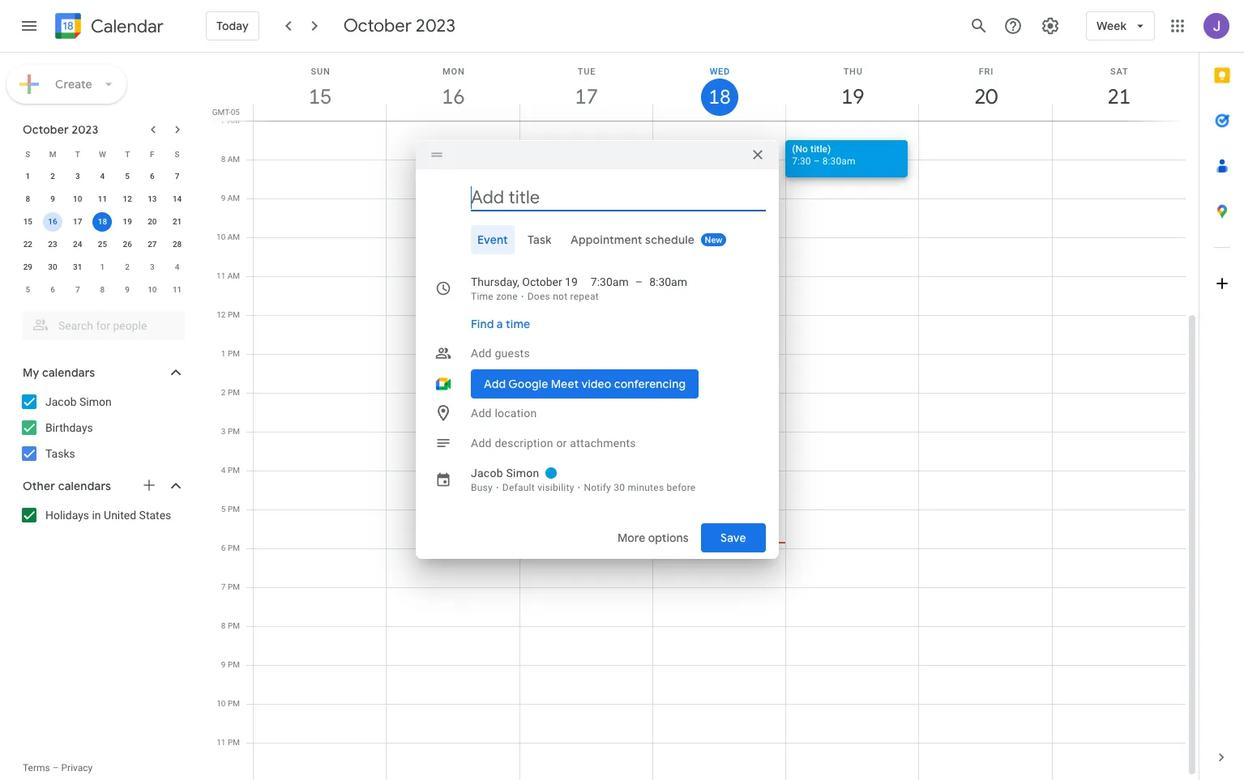 Task type: vqa. For each thing, say whether or not it's contained in the screenshot.
"GRID"
yes



Task type: locate. For each thing, give the bounding box(es) containing it.
main drawer image
[[19, 16, 39, 36]]

25 element
[[93, 235, 112, 255]]

pm up 1 pm
[[228, 311, 240, 319]]

pm down 3 pm
[[228, 466, 240, 475]]

10 for "10" element
[[73, 195, 82, 204]]

simon down "my calendars" dropdown button
[[79, 396, 112, 409]]

s right f
[[175, 150, 180, 159]]

11 for november 11 element
[[173, 285, 182, 294]]

my
[[23, 366, 39, 380]]

30 down 23 element
[[48, 263, 57, 272]]

description
[[495, 437, 554, 450]]

12 pm
[[217, 311, 240, 319]]

2
[[50, 172, 55, 181], [125, 263, 130, 272], [221, 388, 226, 397]]

9 for 9 am
[[221, 194, 226, 203]]

17 down tue
[[574, 84, 597, 110]]

pm down 10 pm at bottom left
[[228, 739, 240, 748]]

2 horizontal spatial 19
[[841, 84, 864, 110]]

22
[[23, 240, 32, 249]]

0 horizontal spatial 12
[[123, 195, 132, 204]]

17
[[574, 84, 597, 110], [73, 217, 82, 226]]

2023 down create
[[72, 122, 98, 137]]

20 element
[[143, 212, 162, 232]]

0 horizontal spatial t
[[75, 150, 80, 159]]

time zone
[[471, 291, 518, 302]]

1 horizontal spatial t
[[125, 150, 130, 159]]

8:30am right to element
[[650, 276, 688, 289]]

6 for 6 pm
[[221, 544, 226, 553]]

t left the w
[[75, 150, 80, 159]]

2 horizontal spatial 5
[[221, 505, 226, 514]]

22 element
[[18, 235, 38, 255]]

1 horizontal spatial october 2023
[[344, 15, 456, 37]]

6 down f
[[150, 172, 155, 181]]

appointment schedule
[[571, 233, 695, 247]]

0 vertical spatial 15
[[308, 84, 331, 110]]

terms
[[23, 763, 50, 774]]

27
[[148, 240, 157, 249]]

– down title)
[[814, 156, 820, 167]]

2 vertical spatial 2
[[221, 388, 226, 397]]

1 horizontal spatial jacob
[[471, 467, 503, 480]]

4 inside grid
[[221, 466, 226, 475]]

18 cell
[[90, 211, 115, 234]]

12 inside october 2023 grid
[[123, 195, 132, 204]]

simon inside my calendars list
[[79, 396, 112, 409]]

sat 21
[[1107, 66, 1130, 110]]

1 vertical spatial 1
[[100, 263, 105, 272]]

calendar
[[91, 15, 164, 38]]

1 pm from the top
[[228, 311, 240, 319]]

– right terms
[[52, 763, 59, 774]]

7:30
[[792, 156, 811, 167]]

3 pm from the top
[[228, 388, 240, 397]]

12 for 12 pm
[[217, 311, 226, 319]]

0 horizontal spatial 1
[[26, 172, 30, 181]]

0 horizontal spatial 15
[[23, 217, 32, 226]]

1 horizontal spatial simon
[[506, 467, 540, 480]]

0 horizontal spatial s
[[25, 150, 30, 159]]

18 down wed at the top
[[708, 84, 730, 110]]

15 down sun
[[308, 84, 331, 110]]

9 up 16 element
[[50, 195, 55, 204]]

None search field
[[0, 305, 201, 341]]

add inside dropdown button
[[471, 347, 492, 360]]

row down 18, today element
[[15, 234, 190, 256]]

30
[[48, 263, 57, 272], [614, 482, 625, 494]]

18 link
[[701, 79, 739, 116]]

pm up 9 pm
[[228, 622, 240, 631]]

row containing 8
[[15, 188, 190, 211]]

18, today element
[[93, 212, 112, 232]]

12 up 19 element
[[123, 195, 132, 204]]

0 vertical spatial add
[[471, 347, 492, 360]]

7 row from the top
[[15, 279, 190, 302]]

0 vertical spatial 12
[[123, 195, 132, 204]]

5 up 6 pm
[[221, 505, 226, 514]]

1 vertical spatial 17
[[73, 217, 82, 226]]

4 for 4 pm
[[221, 466, 226, 475]]

simon up 'default'
[[506, 467, 540, 480]]

0 horizontal spatial 6
[[50, 285, 55, 294]]

10 pm from the top
[[228, 661, 240, 670]]

2 vertical spatial –
[[52, 763, 59, 774]]

16 down mon
[[441, 84, 464, 110]]

2 horizontal spatial 2
[[221, 388, 226, 397]]

2 horizontal spatial –
[[814, 156, 820, 167]]

simon
[[79, 396, 112, 409], [506, 467, 540, 480]]

16 link
[[435, 79, 472, 116]]

19 inside 19 element
[[123, 217, 132, 226]]

9 for november 9 element
[[125, 285, 130, 294]]

2 add from the top
[[471, 407, 492, 420]]

2 pm
[[221, 388, 240, 397]]

8 for 8 pm
[[221, 622, 226, 631]]

17 down "10" element
[[73, 217, 82, 226]]

30 element
[[43, 258, 62, 277]]

1 horizontal spatial –
[[635, 276, 643, 289]]

7 pm
[[221, 583, 240, 592]]

am
[[228, 116, 240, 125], [228, 155, 240, 164], [228, 194, 240, 203], [228, 233, 240, 242], [228, 272, 240, 281]]

3 down "27" element
[[150, 263, 155, 272]]

1 horizontal spatial 8:30am
[[823, 156, 856, 167]]

1 vertical spatial 2
[[125, 263, 130, 272]]

s
[[25, 150, 30, 159], [175, 150, 180, 159]]

add down the add location
[[471, 437, 492, 450]]

9 up 10 pm at bottom left
[[221, 661, 226, 670]]

jacob simon
[[45, 396, 112, 409], [471, 467, 540, 480]]

november 1 element
[[93, 258, 112, 277]]

12 down 11 am
[[217, 311, 226, 319]]

1 vertical spatial 2023
[[72, 122, 98, 137]]

tasks
[[45, 448, 75, 461]]

3 add from the top
[[471, 437, 492, 450]]

pm down 5 pm in the bottom left of the page
[[228, 544, 240, 553]]

1 vertical spatial 20
[[148, 217, 157, 226]]

0 horizontal spatial 17
[[73, 217, 82, 226]]

1 horizontal spatial 30
[[614, 482, 625, 494]]

3 am from the top
[[228, 194, 240, 203]]

0 vertical spatial 18
[[708, 84, 730, 110]]

row containing 15
[[15, 211, 190, 234]]

october 2023
[[344, 15, 456, 37], [23, 122, 98, 137]]

0 horizontal spatial 19
[[123, 217, 132, 226]]

am for 7 am
[[228, 116, 240, 125]]

0 vertical spatial 5
[[125, 172, 130, 181]]

1 down 25 element
[[100, 263, 105, 272]]

4 down 3 pm
[[221, 466, 226, 475]]

am down "8 am"
[[228, 194, 240, 203]]

9
[[221, 194, 226, 203], [50, 195, 55, 204], [125, 285, 130, 294], [221, 661, 226, 670]]

7 pm from the top
[[228, 544, 240, 553]]

october 2023 up m
[[23, 122, 98, 137]]

23 element
[[43, 235, 62, 255]]

5 down 29 element at left
[[26, 285, 30, 294]]

9 pm from the top
[[228, 622, 240, 631]]

5 pm
[[221, 505, 240, 514]]

5 pm from the top
[[228, 466, 240, 475]]

2 vertical spatial 5
[[221, 505, 226, 514]]

2 vertical spatial 19
[[565, 276, 578, 289]]

pm down 9 pm
[[228, 700, 240, 709]]

11 for 11 pm
[[217, 739, 226, 748]]

1 am from the top
[[228, 116, 240, 125]]

0 vertical spatial –
[[814, 156, 820, 167]]

7 left 05
[[221, 116, 226, 125]]

15
[[308, 84, 331, 110], [23, 217, 32, 226]]

1 vertical spatial 15
[[23, 217, 32, 226]]

5 am from the top
[[228, 272, 240, 281]]

s left m
[[25, 150, 30, 159]]

13 element
[[143, 190, 162, 209]]

10 down november 3 element
[[148, 285, 157, 294]]

2 vertical spatial 4
[[221, 466, 226, 475]]

1 row from the top
[[15, 143, 190, 165]]

8 up "15" element
[[26, 195, 30, 204]]

2 horizontal spatial 3
[[221, 427, 226, 436]]

1 vertical spatial 4
[[175, 263, 180, 272]]

1 horizontal spatial 21
[[1107, 84, 1130, 110]]

12 element
[[118, 190, 137, 209]]

pm down 8 pm
[[228, 661, 240, 670]]

november 8 element
[[93, 281, 112, 300]]

1 vertical spatial calendars
[[58, 479, 111, 494]]

2 t from the left
[[125, 150, 130, 159]]

am up the 9 am
[[228, 155, 240, 164]]

november 9 element
[[118, 281, 137, 300]]

0 horizontal spatial october 2023
[[23, 122, 98, 137]]

my calendars button
[[3, 360, 201, 386]]

pm for 5 pm
[[228, 505, 240, 514]]

10 for 10 pm
[[217, 700, 226, 709]]

5 row from the top
[[15, 234, 190, 256]]

4 down the w
[[100, 172, 105, 181]]

20 down 13 element
[[148, 217, 157, 226]]

1 vertical spatial 18
[[98, 217, 107, 226]]

16 inside mon 16
[[441, 84, 464, 110]]

0 horizontal spatial 2
[[50, 172, 55, 181]]

7:30am – 8:30am
[[591, 276, 688, 289]]

21 down 14 element
[[173, 217, 182, 226]]

18 down 11 element
[[98, 217, 107, 226]]

5 up 12 element
[[125, 172, 130, 181]]

20 inside the 20 column header
[[974, 84, 997, 110]]

2023
[[416, 15, 456, 37], [72, 122, 98, 137]]

29
[[23, 263, 32, 272]]

row up 18, today element
[[15, 188, 190, 211]]

20 down the fri
[[974, 84, 997, 110]]

row containing 22
[[15, 234, 190, 256]]

4 pm
[[221, 466, 240, 475]]

0 vertical spatial october
[[344, 15, 412, 37]]

jacob
[[45, 396, 77, 409], [471, 467, 503, 480]]

1 vertical spatial 8:30am
[[650, 276, 688, 289]]

1 horizontal spatial 16
[[441, 84, 464, 110]]

1 horizontal spatial 3
[[150, 263, 155, 272]]

2 am from the top
[[228, 155, 240, 164]]

calendars right my
[[42, 366, 95, 380]]

0 horizontal spatial 3
[[75, 172, 80, 181]]

pm for 11 pm
[[228, 739, 240, 748]]

0 vertical spatial calendars
[[42, 366, 95, 380]]

2 horizontal spatial 4
[[221, 466, 226, 475]]

21 element
[[168, 212, 187, 232]]

4 down 28 element
[[175, 263, 180, 272]]

calendar element
[[52, 10, 164, 45]]

2 horizontal spatial 6
[[221, 544, 226, 553]]

pm up 4 pm
[[228, 427, 240, 436]]

0 horizontal spatial 16
[[48, 217, 57, 226]]

11 for 11 element
[[98, 195, 107, 204]]

am down the 9 am
[[228, 233, 240, 242]]

calendars inside other calendars dropdown button
[[58, 479, 111, 494]]

3 for 3 pm
[[221, 427, 226, 436]]

terms link
[[23, 763, 50, 774]]

1 add from the top
[[471, 347, 492, 360]]

2 down m
[[50, 172, 55, 181]]

2 vertical spatial 3
[[221, 427, 226, 436]]

add for add guests
[[471, 347, 492, 360]]

7 down '31' element
[[75, 285, 80, 294]]

1 vertical spatial add
[[471, 407, 492, 420]]

17 inside column header
[[574, 84, 597, 110]]

busy
[[471, 482, 493, 494]]

8 down november 1 element
[[100, 285, 105, 294]]

10 am
[[217, 233, 240, 242]]

row down 25 element
[[15, 256, 190, 279]]

11 up 18, today element
[[98, 195, 107, 204]]

8 for november 8 element
[[100, 285, 105, 294]]

8 up 9 pm
[[221, 622, 226, 631]]

pm for 9 pm
[[228, 661, 240, 670]]

19 up does not repeat
[[565, 276, 578, 289]]

11 down 10 pm at bottom left
[[217, 739, 226, 748]]

add down find
[[471, 347, 492, 360]]

task
[[528, 233, 552, 247]]

calendars inside "my calendars" dropdown button
[[42, 366, 95, 380]]

8 pm from the top
[[228, 583, 240, 592]]

am up "8 am"
[[228, 116, 240, 125]]

am up 12 pm at the left top of page
[[228, 272, 240, 281]]

default visibility
[[503, 482, 575, 494]]

8 up the 9 am
[[221, 155, 226, 164]]

4 pm from the top
[[228, 427, 240, 436]]

other calendars
[[23, 479, 111, 494]]

create
[[55, 77, 92, 92]]

11 down 10 am
[[217, 272, 226, 281]]

10
[[73, 195, 82, 204], [217, 233, 226, 242], [148, 285, 157, 294], [217, 700, 226, 709]]

11 for 11 am
[[217, 272, 226, 281]]

not
[[553, 291, 568, 302]]

1 down 12 pm at the left top of page
[[221, 349, 226, 358]]

tab list
[[1200, 53, 1245, 735], [429, 225, 766, 255]]

1 horizontal spatial 15
[[308, 84, 331, 110]]

30 right notify
[[614, 482, 625, 494]]

2 row from the top
[[15, 165, 190, 188]]

2023 up mon
[[416, 15, 456, 37]]

jacob up busy
[[471, 467, 503, 480]]

event button
[[471, 225, 515, 255]]

row down november 1 element
[[15, 279, 190, 302]]

0 vertical spatial jacob simon
[[45, 396, 112, 409]]

november 4 element
[[168, 258, 187, 277]]

row up 11 element
[[15, 143, 190, 165]]

0 horizontal spatial simon
[[79, 396, 112, 409]]

0 horizontal spatial 5
[[26, 285, 30, 294]]

thu
[[844, 66, 863, 77]]

17 column header
[[519, 53, 653, 121]]

18
[[708, 84, 730, 110], [98, 217, 107, 226]]

16 cell
[[40, 211, 65, 234]]

before
[[667, 482, 696, 494]]

3 up "10" element
[[75, 172, 80, 181]]

3 pm
[[221, 427, 240, 436]]

11 pm
[[217, 739, 240, 748]]

row group containing 1
[[15, 165, 190, 302]]

0 horizontal spatial tab list
[[429, 225, 766, 255]]

grid
[[208, 53, 1199, 781]]

3 up 4 pm
[[221, 427, 226, 436]]

11
[[98, 195, 107, 204], [217, 272, 226, 281], [173, 285, 182, 294], [217, 739, 226, 748]]

Search for people text field
[[32, 311, 175, 341]]

19 inside 19 "column header"
[[841, 84, 864, 110]]

2 down '26' element
[[125, 263, 130, 272]]

7
[[221, 116, 226, 125], [175, 172, 180, 181], [75, 285, 80, 294], [221, 583, 226, 592]]

row group
[[15, 165, 190, 302]]

privacy
[[61, 763, 93, 774]]

9 down the november 2 element
[[125, 285, 130, 294]]

pm down 6 pm
[[228, 583, 240, 592]]

0 vertical spatial simon
[[79, 396, 112, 409]]

week button
[[1087, 6, 1155, 45]]

25
[[98, 240, 107, 249]]

2 vertical spatial 1
[[221, 349, 226, 358]]

6 row from the top
[[15, 256, 190, 279]]

9 up 10 am
[[221, 194, 226, 203]]

october 2023 up mon
[[344, 15, 456, 37]]

pm for 8 pm
[[228, 622, 240, 631]]

– for 7:30am – 8:30am
[[635, 276, 643, 289]]

11 down the november 4 element
[[173, 285, 182, 294]]

t
[[75, 150, 80, 159], [125, 150, 130, 159]]

pm up 2 pm
[[228, 349, 240, 358]]

0 vertical spatial 19
[[841, 84, 864, 110]]

7 down 6 pm
[[221, 583, 226, 592]]

1 horizontal spatial 4
[[175, 263, 180, 272]]

time
[[471, 291, 494, 302]]

calendars
[[42, 366, 95, 380], [58, 479, 111, 494]]

19 column header
[[786, 53, 920, 121]]

row
[[15, 143, 190, 165], [15, 165, 190, 188], [15, 188, 190, 211], [15, 211, 190, 234], [15, 234, 190, 256], [15, 256, 190, 279], [15, 279, 190, 302]]

10 up 17 "element" at the left top of the page
[[73, 195, 82, 204]]

row containing 5
[[15, 279, 190, 302]]

2 vertical spatial 6
[[221, 544, 226, 553]]

1 horizontal spatial 2
[[125, 263, 130, 272]]

1 vertical spatial october 2023
[[23, 122, 98, 137]]

11 pm from the top
[[228, 700, 240, 709]]

1 horizontal spatial 12
[[217, 311, 226, 319]]

10 for the november 10 "element"
[[148, 285, 157, 294]]

1 t from the left
[[75, 150, 80, 159]]

0 vertical spatial 16
[[441, 84, 464, 110]]

1 horizontal spatial s
[[175, 150, 180, 159]]

states
[[139, 509, 171, 522]]

6 pm from the top
[[228, 505, 240, 514]]

6 down "30" element
[[50, 285, 55, 294]]

does not repeat
[[528, 291, 599, 302]]

row up 25
[[15, 211, 190, 234]]

0 vertical spatial jacob
[[45, 396, 77, 409]]

pm for 10 pm
[[228, 700, 240, 709]]

today button
[[206, 6, 259, 45]]

5 inside grid
[[221, 505, 226, 514]]

1 vertical spatial 5
[[26, 285, 30, 294]]

1 vertical spatial 16
[[48, 217, 57, 226]]

holidays
[[45, 509, 89, 522]]

10 inside "element"
[[148, 285, 157, 294]]

row containing s
[[15, 143, 190, 165]]

event
[[478, 233, 508, 247]]

0 horizontal spatial october
[[23, 122, 69, 137]]

november 10 element
[[143, 281, 162, 300]]

19 down thu
[[841, 84, 864, 110]]

pm
[[228, 311, 240, 319], [228, 349, 240, 358], [228, 388, 240, 397], [228, 427, 240, 436], [228, 466, 240, 475], [228, 505, 240, 514], [228, 544, 240, 553], [228, 583, 240, 592], [228, 622, 240, 631], [228, 661, 240, 670], [228, 700, 240, 709], [228, 739, 240, 748]]

21
[[1107, 84, 1130, 110], [173, 217, 182, 226]]

10 up '11 pm'
[[217, 700, 226, 709]]

1 horizontal spatial 20
[[974, 84, 997, 110]]

0 horizontal spatial 21
[[173, 217, 182, 226]]

0 vertical spatial 17
[[574, 84, 597, 110]]

in
[[92, 509, 101, 522]]

0 vertical spatial 3
[[75, 172, 80, 181]]

october 2023 grid
[[15, 143, 190, 302]]

– right 7:30am
[[635, 276, 643, 289]]

12 for 12
[[123, 195, 132, 204]]

21 down sat
[[1107, 84, 1130, 110]]

12 pm from the top
[[228, 739, 240, 748]]

0 horizontal spatial 30
[[48, 263, 57, 272]]

16 up 23
[[48, 217, 57, 226]]

3 row from the top
[[15, 188, 190, 211]]

2 vertical spatial add
[[471, 437, 492, 450]]

1 vertical spatial 3
[[150, 263, 155, 272]]

4 row from the top
[[15, 211, 190, 234]]

pm for 12 pm
[[228, 311, 240, 319]]

gmt-
[[212, 108, 231, 117]]

1 horizontal spatial 5
[[125, 172, 130, 181]]

2 for 2 pm
[[221, 388, 226, 397]]

1 horizontal spatial october
[[344, 15, 412, 37]]

6
[[150, 172, 155, 181], [50, 285, 55, 294], [221, 544, 226, 553]]

10 up 11 am
[[217, 233, 226, 242]]

tue 17
[[574, 66, 597, 110]]

0 vertical spatial 4
[[100, 172, 105, 181]]

8:30am down title)
[[823, 156, 856, 167]]

0 horizontal spatial jacob
[[45, 396, 77, 409]]

Add title text field
[[471, 186, 766, 210]]

row down the w
[[15, 165, 190, 188]]

19 element
[[118, 212, 137, 232]]

1 horizontal spatial 6
[[150, 172, 155, 181]]

2 pm from the top
[[228, 349, 240, 358]]

calendars up in
[[58, 479, 111, 494]]

6 down 5 pm in the bottom left of the page
[[221, 544, 226, 553]]

jacob up birthdays
[[45, 396, 77, 409]]

16 element
[[43, 212, 62, 232]]

jacob simon up birthdays
[[45, 396, 112, 409]]

0 horizontal spatial jacob simon
[[45, 396, 112, 409]]

0 horizontal spatial 20
[[148, 217, 157, 226]]

visibility
[[538, 482, 575, 494]]

15 up 22
[[23, 217, 32, 226]]

calendars for other calendars
[[58, 479, 111, 494]]

11 element
[[93, 190, 112, 209]]

1 horizontal spatial 1
[[100, 263, 105, 272]]

4 am from the top
[[228, 233, 240, 242]]

0 horizontal spatial 18
[[98, 217, 107, 226]]

0 vertical spatial 6
[[150, 172, 155, 181]]

1 up "15" element
[[26, 172, 30, 181]]

1 inside grid
[[221, 349, 226, 358]]

t left f
[[125, 150, 130, 159]]

2 horizontal spatial 1
[[221, 349, 226, 358]]

2 down 1 pm
[[221, 388, 226, 397]]

19 down 12 element
[[123, 217, 132, 226]]



Task type: describe. For each thing, give the bounding box(es) containing it.
1 for 1 pm
[[221, 349, 226, 358]]

today
[[216, 19, 249, 33]]

notify 30 minutes before
[[584, 482, 696, 494]]

15 element
[[18, 212, 38, 232]]

0 vertical spatial 2
[[50, 172, 55, 181]]

0 horizontal spatial 4
[[100, 172, 105, 181]]

1 vertical spatial jacob simon
[[471, 467, 540, 480]]

17 link
[[568, 79, 605, 116]]

7 for 7 pm
[[221, 583, 226, 592]]

2 for the november 2 element
[[125, 263, 130, 272]]

task button
[[521, 225, 558, 255]]

holidays in united states
[[45, 509, 171, 522]]

thursday, october 19
[[471, 276, 578, 289]]

11 am
[[217, 272, 240, 281]]

fri 20
[[974, 66, 997, 110]]

1 vertical spatial simon
[[506, 467, 540, 480]]

title)
[[811, 144, 831, 155]]

find a time
[[471, 317, 531, 332]]

15 inside column header
[[308, 84, 331, 110]]

add for add location
[[471, 407, 492, 420]]

9 pm
[[221, 661, 240, 670]]

9 for 9 pm
[[221, 661, 226, 670]]

16 inside cell
[[48, 217, 57, 226]]

7 am
[[221, 116, 240, 125]]

november 7 element
[[68, 281, 87, 300]]

15 inside row
[[23, 217, 32, 226]]

birthdays
[[45, 422, 93, 435]]

29 element
[[18, 258, 38, 277]]

1 s from the left
[[25, 150, 30, 159]]

other calendars button
[[3, 474, 201, 499]]

7 for 7 am
[[221, 116, 226, 125]]

add guests button
[[465, 339, 766, 368]]

november 5 element
[[18, 281, 38, 300]]

28 element
[[168, 235, 187, 255]]

find
[[471, 317, 494, 332]]

new element
[[701, 234, 727, 246]]

pm for 6 pm
[[228, 544, 240, 553]]

location
[[495, 407, 537, 420]]

0 vertical spatial october 2023
[[344, 15, 456, 37]]

1 horizontal spatial 19
[[565, 276, 578, 289]]

17 inside "element"
[[73, 217, 82, 226]]

november 3 element
[[143, 258, 162, 277]]

1 horizontal spatial tab list
[[1200, 53, 1245, 735]]

– inside "(no title) 7:30 – 8:30am"
[[814, 156, 820, 167]]

7 for november 7 element
[[75, 285, 80, 294]]

tab list containing event
[[429, 225, 766, 255]]

6 pm
[[221, 544, 240, 553]]

pm for 4 pm
[[228, 466, 240, 475]]

sat
[[1111, 66, 1129, 77]]

18 inside 18, today element
[[98, 217, 107, 226]]

31 element
[[68, 258, 87, 277]]

sun 15
[[308, 66, 331, 110]]

7 up 14
[[175, 172, 180, 181]]

8 pm
[[221, 622, 240, 631]]

18 inside wed 18
[[708, 84, 730, 110]]

0 horizontal spatial 2023
[[72, 122, 98, 137]]

time
[[506, 317, 531, 332]]

calendar heading
[[88, 15, 164, 38]]

add guests
[[471, 347, 530, 360]]

19 link
[[835, 79, 872, 116]]

to element
[[635, 274, 643, 290]]

05
[[231, 108, 240, 117]]

10 for 10 am
[[217, 233, 226, 242]]

0 vertical spatial 2023
[[416, 15, 456, 37]]

row containing 29
[[15, 256, 190, 279]]

4 for the november 4 element
[[175, 263, 180, 272]]

f
[[150, 150, 155, 159]]

9 am
[[221, 194, 240, 203]]

gmt-05
[[212, 108, 240, 117]]

attachments
[[570, 437, 636, 450]]

row containing 1
[[15, 165, 190, 188]]

3 for november 3 element
[[150, 263, 155, 272]]

0 vertical spatial 1
[[26, 172, 30, 181]]

8:30am inside "(no title) 7:30 – 8:30am"
[[823, 156, 856, 167]]

23
[[48, 240, 57, 249]]

18 column header
[[653, 53, 787, 121]]

grid containing 15
[[208, 53, 1199, 781]]

mon 16
[[441, 66, 465, 110]]

november 2 element
[[118, 258, 137, 277]]

5 for november 5 element
[[26, 285, 30, 294]]

does
[[528, 291, 551, 302]]

27 element
[[143, 235, 162, 255]]

21 link
[[1101, 79, 1138, 116]]

8 for 8 am
[[221, 155, 226, 164]]

2 vertical spatial october
[[522, 276, 562, 289]]

20 column header
[[919, 53, 1053, 121]]

pm for 2 pm
[[228, 388, 240, 397]]

add description or attachments
[[471, 437, 636, 450]]

8 am
[[221, 155, 240, 164]]

14 element
[[168, 190, 187, 209]]

6 for the november 6 element
[[50, 285, 55, 294]]

pm for 3 pm
[[228, 427, 240, 436]]

or
[[557, 437, 567, 450]]

0 horizontal spatial 8:30am
[[650, 276, 688, 289]]

– for terms – privacy
[[52, 763, 59, 774]]

21 inside column header
[[1107, 84, 1130, 110]]

(no title) 7:30 – 8:30am
[[792, 144, 856, 167]]

21 column header
[[1052, 53, 1186, 121]]

26 element
[[118, 235, 137, 255]]

2 s from the left
[[175, 150, 180, 159]]

settings menu image
[[1041, 16, 1061, 36]]

add other calendars image
[[141, 478, 157, 494]]

10 pm
[[217, 700, 240, 709]]

am for 10 am
[[228, 233, 240, 242]]

(no
[[792, 144, 808, 155]]

notify
[[584, 482, 611, 494]]

17 element
[[68, 212, 87, 232]]

1 pm
[[221, 349, 240, 358]]

wed 18
[[708, 66, 731, 110]]

1 vertical spatial jacob
[[471, 467, 503, 480]]

thursday,
[[471, 276, 520, 289]]

fri
[[979, 66, 994, 77]]

terms – privacy
[[23, 763, 93, 774]]

my calendars
[[23, 366, 95, 380]]

15 column header
[[253, 53, 387, 121]]

guests
[[495, 347, 530, 360]]

am for 8 am
[[228, 155, 240, 164]]

1 vertical spatial 30
[[614, 482, 625, 494]]

mon
[[443, 66, 465, 77]]

week
[[1097, 19, 1127, 33]]

28
[[173, 240, 182, 249]]

my calendars list
[[3, 389, 201, 467]]

tue
[[578, 66, 596, 77]]

21 inside row
[[173, 217, 182, 226]]

am for 9 am
[[228, 194, 240, 203]]

24
[[73, 240, 82, 249]]

24 element
[[68, 235, 87, 255]]

20 link
[[968, 79, 1005, 116]]

add for add description or attachments
[[471, 437, 492, 450]]

26
[[123, 240, 132, 249]]

sun
[[311, 66, 330, 77]]

jacob simon inside my calendars list
[[45, 396, 112, 409]]

30 inside october 2023 grid
[[48, 263, 57, 272]]

november 11 element
[[168, 281, 187, 300]]

wed
[[710, 66, 731, 77]]

13
[[148, 195, 157, 204]]

5 for 5 pm
[[221, 505, 226, 514]]

15 link
[[302, 79, 339, 116]]

w
[[99, 150, 106, 159]]

add location
[[471, 407, 537, 420]]

pm for 7 pm
[[228, 583, 240, 592]]

10 element
[[68, 190, 87, 209]]

november 6 element
[[43, 281, 62, 300]]

appointment
[[571, 233, 643, 247]]

privacy link
[[61, 763, 93, 774]]

other
[[23, 479, 55, 494]]

pm for 1 pm
[[228, 349, 240, 358]]

16 column header
[[386, 53, 520, 121]]

a
[[497, 317, 503, 332]]

31
[[73, 263, 82, 272]]

am for 11 am
[[228, 272, 240, 281]]

1 vertical spatial october
[[23, 122, 69, 137]]

repeat
[[570, 291, 599, 302]]

14
[[173, 195, 182, 204]]

new
[[705, 235, 723, 246]]

20 inside 20 element
[[148, 217, 157, 226]]

1 for november 1 element
[[100, 263, 105, 272]]

zone
[[496, 291, 518, 302]]

jacob inside my calendars list
[[45, 396, 77, 409]]

create button
[[6, 65, 126, 104]]

calendars for my calendars
[[42, 366, 95, 380]]



